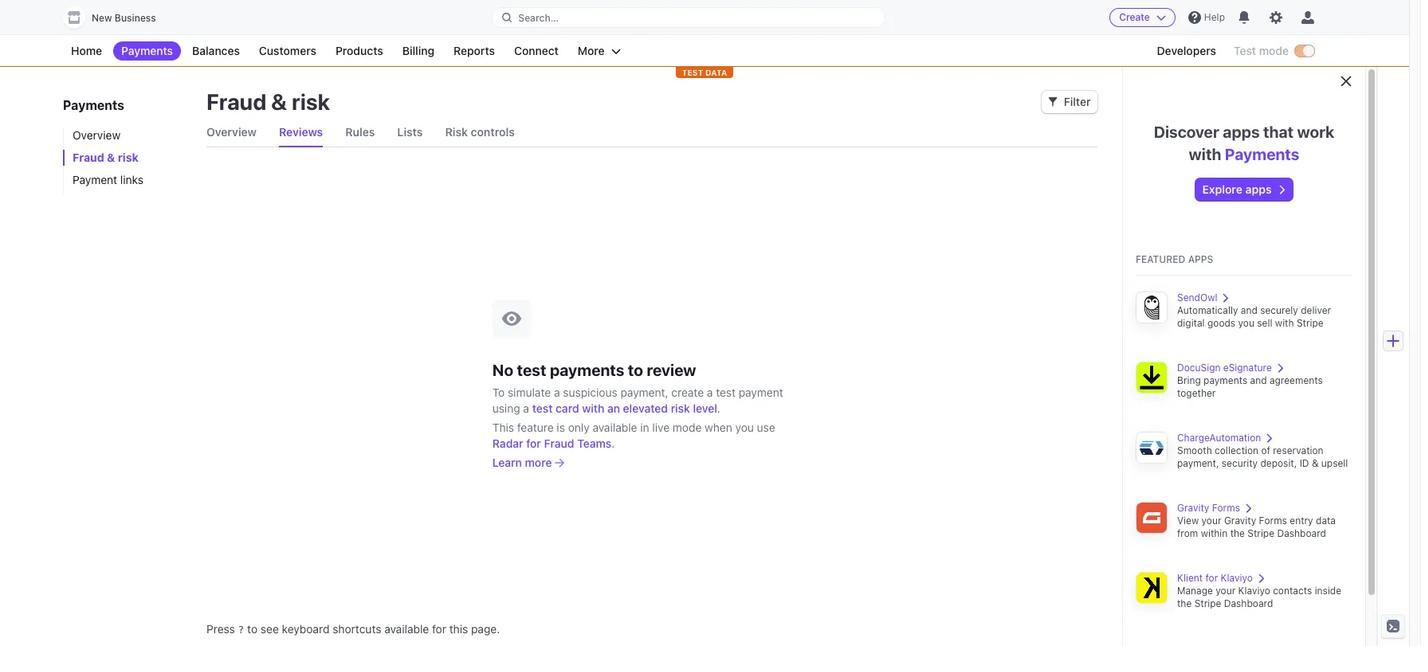 Task type: vqa. For each thing, say whether or not it's contained in the screenshot.
& inside Smooth collection of reservation payment, security deposit, ID & upsell
yes



Task type: describe. For each thing, give the bounding box(es) containing it.
test
[[682, 68, 703, 77]]

lists link
[[397, 118, 423, 147]]

payment, for security
[[1177, 458, 1219, 470]]

within
[[1201, 528, 1228, 540]]

0 vertical spatial gravity
[[1177, 502, 1209, 514]]

home link
[[63, 41, 110, 61]]

bring
[[1177, 375, 1201, 387]]

that
[[1263, 123, 1294, 141]]

0 vertical spatial to
[[628, 361, 643, 379]]

?
[[238, 624, 244, 636]]

see
[[261, 623, 279, 636]]

home
[[71, 44, 102, 57]]

controls
[[471, 125, 515, 139]]

developers link
[[1149, 41, 1224, 61]]

0 vertical spatial test
[[517, 361, 546, 379]]

to simulate a suspicious payment, create a test payment using a
[[492, 385, 783, 415]]

risk
[[445, 125, 468, 139]]

test
[[1234, 44, 1256, 57]]

suspicious
[[563, 385, 618, 399]]

payment, for create
[[621, 385, 668, 399]]

help button
[[1182, 5, 1232, 30]]

this feature is only available in live mode when you use radar for fraud teams .
[[492, 420, 775, 450]]

data
[[1316, 515, 1336, 527]]

2 vertical spatial with
[[582, 401, 605, 415]]

1 vertical spatial available
[[384, 623, 429, 636]]

agreements
[[1270, 375, 1323, 387]]

with inside 'automatically and securely deliver digital goods you sell with stripe'
[[1275, 317, 1294, 329]]

klient for klaviyo
[[1177, 572, 1253, 584]]

learn more link
[[492, 455, 565, 471]]

0 horizontal spatial risk
[[118, 151, 139, 164]]

reports
[[454, 44, 495, 57]]

2 horizontal spatial a
[[707, 385, 713, 399]]

level
[[693, 401, 717, 415]]

create
[[1119, 11, 1150, 23]]

to
[[492, 385, 505, 399]]

more
[[578, 44, 605, 57]]

lists
[[397, 125, 423, 139]]

entry
[[1290, 515, 1313, 527]]

forms inside view your gravity forms entry data from within the stripe dashboard
[[1259, 515, 1287, 527]]

payment
[[73, 173, 117, 187]]

reservation
[[1273, 445, 1324, 457]]

new business button
[[63, 6, 172, 29]]

products
[[336, 44, 383, 57]]

simulate
[[508, 385, 551, 399]]

test data
[[682, 68, 727, 77]]

svg image
[[1048, 97, 1058, 107]]

discover apps that work with
[[1154, 123, 1335, 163]]

automatically and securely deliver digital goods you sell with stripe
[[1177, 305, 1331, 329]]

bring payments and agreements together
[[1177, 375, 1323, 399]]

mode inside this feature is only available in live mode when you use radar for fraud teams .
[[673, 420, 702, 434]]

using
[[492, 401, 520, 415]]

filter button
[[1042, 91, 1097, 113]]

1 vertical spatial fraud & risk
[[73, 151, 139, 164]]

create button
[[1110, 8, 1176, 27]]

apps for explore
[[1246, 183, 1272, 196]]

business
[[115, 12, 156, 24]]

learn more
[[492, 456, 552, 469]]

work
[[1297, 123, 1335, 141]]

test inside the to simulate a suspicious payment, create a test payment using a
[[716, 385, 736, 399]]

explore apps link
[[1196, 179, 1293, 201]]

2 vertical spatial payments
[[1225, 145, 1300, 163]]

goods
[[1208, 317, 1236, 329]]

for inside this feature is only available in live mode when you use radar for fraud teams .
[[526, 436, 541, 450]]

card
[[556, 401, 579, 415]]

1 horizontal spatial a
[[554, 385, 560, 399]]

deposit,
[[1261, 458, 1297, 470]]

available inside this feature is only available in live mode when you use radar for fraud teams .
[[593, 420, 637, 434]]

0 vertical spatial payments
[[121, 44, 173, 57]]

0 horizontal spatial &
[[107, 151, 115, 164]]

klient for klaviyo image
[[1136, 572, 1168, 604]]

1 vertical spatial fraud
[[73, 151, 104, 164]]

radar for fraud teams link
[[492, 436, 612, 452]]

. inside this feature is only available in live mode when you use radar for fraud teams .
[[612, 436, 615, 450]]

and inside 'automatically and securely deliver digital goods you sell with stripe'
[[1241, 305, 1258, 316]]

1 horizontal spatial mode
[[1259, 44, 1289, 57]]

reviews
[[279, 125, 323, 139]]

smooth collection of reservation payment, security deposit, id & upsell
[[1177, 445, 1348, 470]]

payment links
[[73, 173, 143, 187]]

contacts
[[1273, 585, 1312, 597]]

reports link
[[446, 41, 503, 61]]

rules link
[[345, 118, 375, 147]]

& inside smooth collection of reservation payment, security deposit, id & upsell
[[1312, 458, 1319, 470]]

featured
[[1136, 253, 1186, 265]]

no
[[492, 361, 513, 379]]

0 vertical spatial forms
[[1212, 502, 1240, 514]]

view your gravity forms entry data from within the stripe dashboard
[[1177, 515, 1336, 540]]

0 vertical spatial .
[[717, 401, 721, 415]]

smooth
[[1177, 445, 1212, 457]]

explore apps
[[1202, 183, 1272, 196]]

2 vertical spatial test
[[532, 401, 553, 415]]

discover
[[1154, 123, 1219, 141]]

you inside 'automatically and securely deliver digital goods you sell with stripe'
[[1238, 317, 1255, 329]]

create
[[671, 385, 704, 399]]

apps
[[1188, 253, 1214, 265]]

more button
[[570, 41, 629, 61]]

apps for discover
[[1223, 123, 1260, 141]]

an
[[607, 401, 620, 415]]

tab list containing overview
[[206, 118, 1097, 147]]

docusign esignature image
[[1136, 362, 1168, 394]]

digital
[[1177, 317, 1205, 329]]

teams
[[577, 436, 612, 450]]

the inside manage your klaviyo contacts inside the stripe dashboard
[[1177, 598, 1192, 610]]

manage your klaviyo contacts inside the stripe dashboard
[[1177, 585, 1342, 610]]

overview for reviews
[[206, 125, 257, 139]]

only
[[568, 420, 590, 434]]

esignature
[[1223, 362, 1272, 374]]

new
[[92, 12, 112, 24]]

the inside view your gravity forms entry data from within the stripe dashboard
[[1230, 528, 1245, 540]]

billing link
[[394, 41, 442, 61]]

chargeautomation image
[[1136, 432, 1168, 464]]



Task type: locate. For each thing, give the bounding box(es) containing it.
payment, inside the to simulate a suspicious payment, create a test payment using a
[[621, 385, 668, 399]]

sell
[[1257, 317, 1273, 329]]

docusign
[[1177, 362, 1221, 374]]

0 horizontal spatial fraud
[[73, 151, 104, 164]]

view
[[1177, 515, 1199, 527]]

connect
[[514, 44, 559, 57]]

2 horizontal spatial stripe
[[1297, 317, 1324, 329]]

0 vertical spatial klaviyo
[[1221, 572, 1253, 584]]

when
[[705, 420, 732, 434]]

fraud
[[206, 88, 266, 115], [73, 151, 104, 164], [544, 436, 574, 450]]

overview link for fraud & risk
[[63, 128, 191, 143]]

fraud & risk up payment links
[[73, 151, 139, 164]]

0 vertical spatial apps
[[1223, 123, 1260, 141]]

1 vertical spatial stripe
[[1248, 528, 1275, 540]]

you inside this feature is only available in live mode when you use radar for fraud teams .
[[735, 420, 754, 434]]

dashboard inside manage your klaviyo contacts inside the stripe dashboard
[[1224, 598, 1273, 610]]

Search… search field
[[493, 8, 885, 28]]

a
[[554, 385, 560, 399], [707, 385, 713, 399], [523, 401, 529, 415]]

together
[[1177, 387, 1216, 399]]

2 vertical spatial risk
[[671, 401, 690, 415]]

0 vertical spatial you
[[1238, 317, 1255, 329]]

overview left reviews
[[206, 125, 257, 139]]

to up the to simulate a suspicious payment, create a test payment using a
[[628, 361, 643, 379]]

a up the card
[[554, 385, 560, 399]]

mode
[[1259, 44, 1289, 57], [673, 420, 702, 434]]

0 vertical spatial fraud & risk
[[206, 88, 330, 115]]

shortcuts
[[333, 623, 381, 636]]

apps right explore at the top of the page
[[1246, 183, 1272, 196]]

apps
[[1223, 123, 1260, 141], [1246, 183, 1272, 196]]

payment links link
[[63, 172, 191, 188]]

inside
[[1315, 585, 1342, 597]]

payments
[[550, 361, 624, 379], [1204, 375, 1248, 387]]

your inside manage your klaviyo contacts inside the stripe dashboard
[[1216, 585, 1236, 597]]

this
[[492, 420, 514, 434]]

gravity up view on the bottom
[[1177, 502, 1209, 514]]

feature
[[517, 420, 554, 434]]

fraud up payment on the left of the page
[[73, 151, 104, 164]]

overview link left reviews link
[[206, 118, 257, 147]]

with down securely
[[1275, 317, 1294, 329]]

manage
[[1177, 585, 1213, 597]]

1 horizontal spatial for
[[526, 436, 541, 450]]

1 vertical spatial you
[[735, 420, 754, 434]]

1 vertical spatial to
[[247, 623, 258, 636]]

you left sell
[[1238, 317, 1255, 329]]

1 horizontal spatial .
[[717, 401, 721, 415]]

sendowl image
[[1136, 292, 1168, 324]]

to
[[628, 361, 643, 379], [247, 623, 258, 636]]

2 vertical spatial &
[[1312, 458, 1319, 470]]

0 vertical spatial mode
[[1259, 44, 1289, 57]]

the down manage at the bottom right of the page
[[1177, 598, 1192, 610]]

0 horizontal spatial a
[[523, 401, 529, 415]]

and down esignature
[[1250, 375, 1267, 387]]

0 vertical spatial fraud
[[206, 88, 266, 115]]

press ? to see keyboard shortcuts available for this page.
[[206, 623, 500, 636]]

customers link
[[251, 41, 324, 61]]

a down the simulate
[[523, 401, 529, 415]]

2 horizontal spatial &
[[1312, 458, 1319, 470]]

radar
[[492, 436, 523, 450]]

2 vertical spatial fraud
[[544, 436, 574, 450]]

1 horizontal spatial overview
[[206, 125, 257, 139]]

the right within
[[1230, 528, 1245, 540]]

upsell
[[1322, 458, 1348, 470]]

klaviyo for for
[[1221, 572, 1253, 584]]

1 horizontal spatial payment,
[[1177, 458, 1219, 470]]

id
[[1300, 458, 1309, 470]]

overview link
[[206, 118, 257, 147], [63, 128, 191, 143]]

0 vertical spatial &
[[271, 88, 287, 115]]

0 horizontal spatial payment,
[[621, 385, 668, 399]]

2 horizontal spatial with
[[1275, 317, 1294, 329]]

links
[[120, 173, 143, 187]]

risk controls
[[445, 125, 515, 139]]

risk down create
[[671, 401, 690, 415]]

available down an
[[593, 420, 637, 434]]

0 horizontal spatial mode
[[673, 420, 702, 434]]

0 horizontal spatial stripe
[[1195, 598, 1221, 610]]

klaviyo
[[1221, 572, 1253, 584], [1238, 585, 1270, 597]]

and up sell
[[1241, 305, 1258, 316]]

search…
[[518, 12, 559, 24]]

0 horizontal spatial the
[[1177, 598, 1192, 610]]

payments inside the bring payments and agreements together
[[1204, 375, 1248, 387]]

klaviyo inside manage your klaviyo contacts inside the stripe dashboard
[[1238, 585, 1270, 597]]

payments link
[[113, 41, 181, 61]]

use
[[757, 420, 775, 434]]

mode right the test
[[1259, 44, 1289, 57]]

0 horizontal spatial fraud & risk
[[73, 151, 139, 164]]

with
[[1189, 145, 1222, 163], [1275, 317, 1294, 329], [582, 401, 605, 415]]

of
[[1261, 445, 1271, 457]]

dashboard
[[1277, 528, 1326, 540], [1224, 598, 1273, 610]]

mode right live
[[673, 420, 702, 434]]

0 horizontal spatial payments
[[550, 361, 624, 379]]

klaviyo left contacts
[[1238, 585, 1270, 597]]

your
[[1202, 515, 1222, 527], [1216, 585, 1236, 597]]

for down feature
[[526, 436, 541, 450]]

0 horizontal spatial available
[[384, 623, 429, 636]]

0 horizontal spatial with
[[582, 401, 605, 415]]

risk controls link
[[445, 118, 515, 147]]

fraud & risk
[[206, 88, 330, 115], [73, 151, 139, 164]]

chargeautomation
[[1177, 432, 1261, 444]]

1 vertical spatial apps
[[1246, 183, 1272, 196]]

payment
[[739, 385, 783, 399]]

overview link up fraud & risk link
[[63, 128, 191, 143]]

2 horizontal spatial risk
[[671, 401, 690, 415]]

collection
[[1215, 445, 1259, 457]]

Search… text field
[[493, 8, 885, 28]]

payments down docusign esignature
[[1204, 375, 1248, 387]]

. up when
[[717, 401, 721, 415]]

& up payment links
[[107, 151, 115, 164]]

klient
[[1177, 572, 1203, 584]]

overview link for reviews
[[206, 118, 257, 147]]

1 horizontal spatial you
[[1238, 317, 1255, 329]]

your inside view your gravity forms entry data from within the stripe dashboard
[[1202, 515, 1222, 527]]

risk up reviews
[[292, 88, 330, 115]]

1 vertical spatial gravity
[[1224, 515, 1256, 527]]

payments down business
[[121, 44, 173, 57]]

overview for fraud & risk
[[73, 128, 121, 142]]

apps inside discover apps that work with
[[1223, 123, 1260, 141]]

0 horizontal spatial to
[[247, 623, 258, 636]]

fraud & risk up reviews
[[206, 88, 330, 115]]

with down suspicious
[[582, 401, 605, 415]]

payments
[[121, 44, 173, 57], [63, 98, 124, 112], [1225, 145, 1300, 163]]

1 horizontal spatial overview link
[[206, 118, 257, 147]]

2 vertical spatial for
[[432, 623, 446, 636]]

your for for
[[1216, 585, 1236, 597]]

1 vertical spatial with
[[1275, 317, 1294, 329]]

help
[[1204, 11, 1225, 23]]

. down an
[[612, 436, 615, 450]]

stripe
[[1297, 317, 1324, 329], [1248, 528, 1275, 540], [1195, 598, 1221, 610]]

1 horizontal spatial available
[[593, 420, 637, 434]]

dashboard down klient for klaviyo
[[1224, 598, 1273, 610]]

0 vertical spatial for
[[526, 436, 541, 450]]

review
[[647, 361, 696, 379]]

gravity forms image
[[1136, 502, 1168, 534]]

the
[[1230, 528, 1245, 540], [1177, 598, 1192, 610]]

& right id
[[1312, 458, 1319, 470]]

1 horizontal spatial gravity
[[1224, 515, 1256, 527]]

overview up fraud & risk link
[[73, 128, 121, 142]]

overview inside "tab list"
[[206, 125, 257, 139]]

1 horizontal spatial risk
[[292, 88, 330, 115]]

security
[[1222, 458, 1258, 470]]

stripe right within
[[1248, 528, 1275, 540]]

payments down that
[[1225, 145, 1300, 163]]

available right the shortcuts
[[384, 623, 429, 636]]

to right ?
[[247, 623, 258, 636]]

balances
[[192, 44, 240, 57]]

1 vertical spatial your
[[1216, 585, 1236, 597]]

test up "level" on the bottom of the page
[[716, 385, 736, 399]]

gravity inside view your gravity forms entry data from within the stripe dashboard
[[1224, 515, 1256, 527]]

new business
[[92, 12, 156, 24]]

payment, up elevated
[[621, 385, 668, 399]]

risk up links
[[118, 151, 139, 164]]

2 horizontal spatial for
[[1206, 572, 1218, 584]]

1 horizontal spatial fraud & risk
[[206, 88, 330, 115]]

0 horizontal spatial dashboard
[[1224, 598, 1273, 610]]

fraud down balances link on the top left of the page
[[206, 88, 266, 115]]

with down discover
[[1189, 145, 1222, 163]]

1 vertical spatial and
[[1250, 375, 1267, 387]]

with inside discover apps that work with
[[1189, 145, 1222, 163]]

test card with an elevated risk level link
[[532, 401, 717, 416]]

1 vertical spatial test
[[716, 385, 736, 399]]

and inside the bring payments and agreements together
[[1250, 375, 1267, 387]]

payment, down smooth
[[1177, 458, 1219, 470]]

2 horizontal spatial fraud
[[544, 436, 574, 450]]

1 horizontal spatial with
[[1189, 145, 1222, 163]]

0 horizontal spatial overview link
[[63, 128, 191, 143]]

1 horizontal spatial forms
[[1259, 515, 1287, 527]]

0 vertical spatial risk
[[292, 88, 330, 115]]

test
[[517, 361, 546, 379], [716, 385, 736, 399], [532, 401, 553, 415]]

0 vertical spatial your
[[1202, 515, 1222, 527]]

1 horizontal spatial payments
[[1204, 375, 1248, 387]]

1 vertical spatial payment,
[[1177, 458, 1219, 470]]

a up "level" on the bottom of the page
[[707, 385, 713, 399]]

from
[[1177, 528, 1198, 540]]

this
[[449, 623, 468, 636]]

1 vertical spatial forms
[[1259, 515, 1287, 527]]

dashboard down "entry"
[[1277, 528, 1326, 540]]

no test payments to review
[[492, 361, 696, 379]]

0 horizontal spatial overview
[[73, 128, 121, 142]]

1 horizontal spatial the
[[1230, 528, 1245, 540]]

klaviyo for your
[[1238, 585, 1270, 597]]

dashboard inside view your gravity forms entry data from within the stripe dashboard
[[1277, 528, 1326, 540]]

1 horizontal spatial fraud
[[206, 88, 266, 115]]

forms left "entry"
[[1259, 515, 1287, 527]]

1 vertical spatial risk
[[118, 151, 139, 164]]

customers
[[259, 44, 316, 57]]

products link
[[328, 41, 391, 61]]

1 horizontal spatial dashboard
[[1277, 528, 1326, 540]]

payments down home link
[[63, 98, 124, 112]]

0 vertical spatial with
[[1189, 145, 1222, 163]]

fraud & risk link
[[63, 150, 191, 166]]

.
[[717, 401, 721, 415], [612, 436, 615, 450]]

stripe for forms
[[1248, 528, 1275, 540]]

0 horizontal spatial for
[[432, 623, 446, 636]]

0 vertical spatial dashboard
[[1277, 528, 1326, 540]]

0 horizontal spatial .
[[612, 436, 615, 450]]

your up within
[[1202, 515, 1222, 527]]

forms
[[1212, 502, 1240, 514], [1259, 515, 1287, 527]]

gravity up within
[[1224, 515, 1256, 527]]

billing
[[402, 44, 434, 57]]

automatically
[[1177, 305, 1238, 316]]

rules
[[345, 125, 375, 139]]

1 horizontal spatial &
[[271, 88, 287, 115]]

0 vertical spatial and
[[1241, 305, 1258, 316]]

in
[[640, 420, 649, 434]]

0 vertical spatial available
[[593, 420, 637, 434]]

stripe down manage at the bottom right of the page
[[1195, 598, 1221, 610]]

& up reviews
[[271, 88, 287, 115]]

for left the this
[[432, 623, 446, 636]]

1 horizontal spatial to
[[628, 361, 643, 379]]

keyboard
[[282, 623, 330, 636]]

1 vertical spatial payments
[[63, 98, 124, 112]]

forms up within
[[1212, 502, 1240, 514]]

2 vertical spatial stripe
[[1195, 598, 1221, 610]]

1 vertical spatial the
[[1177, 598, 1192, 610]]

is
[[557, 420, 565, 434]]

stripe down deliver at right
[[1297, 317, 1324, 329]]

you left use
[[735, 420, 754, 434]]

1 vertical spatial mode
[[673, 420, 702, 434]]

learn
[[492, 456, 522, 469]]

stripe for deliver
[[1297, 317, 1324, 329]]

gravity forms
[[1177, 502, 1240, 514]]

1 vertical spatial .
[[612, 436, 615, 450]]

stripe inside 'automatically and securely deliver digital goods you sell with stripe'
[[1297, 317, 1324, 329]]

fraud inside this feature is only available in live mode when you use radar for fraud teams .
[[544, 436, 574, 450]]

test up feature
[[532, 401, 553, 415]]

1 vertical spatial for
[[1206, 572, 1218, 584]]

for up manage at the bottom right of the page
[[1206, 572, 1218, 584]]

your down klient for klaviyo
[[1216, 585, 1236, 597]]

1 vertical spatial &
[[107, 151, 115, 164]]

klaviyo up manage your klaviyo contacts inside the stripe dashboard at the bottom
[[1221, 572, 1253, 584]]

payment, inside smooth collection of reservation payment, security deposit, id & upsell
[[1177, 458, 1219, 470]]

data
[[705, 68, 727, 77]]

test up the simulate
[[517, 361, 546, 379]]

reviews link
[[279, 118, 323, 147]]

1 vertical spatial dashboard
[[1224, 598, 1273, 610]]

apps left that
[[1223, 123, 1260, 141]]

stripe inside view your gravity forms entry data from within the stripe dashboard
[[1248, 528, 1275, 540]]

docusign esignature
[[1177, 362, 1272, 374]]

connect link
[[506, 41, 567, 61]]

0 horizontal spatial gravity
[[1177, 502, 1209, 514]]

1 vertical spatial klaviyo
[[1238, 585, 1270, 597]]

payments up suspicious
[[550, 361, 624, 379]]

0 vertical spatial the
[[1230, 528, 1245, 540]]

stripe inside manage your klaviyo contacts inside the stripe dashboard
[[1195, 598, 1221, 610]]

0 horizontal spatial you
[[735, 420, 754, 434]]

0 horizontal spatial forms
[[1212, 502, 1240, 514]]

tab list
[[206, 118, 1097, 147]]

your for forms
[[1202, 515, 1222, 527]]

balances link
[[184, 41, 248, 61]]

securely
[[1260, 305, 1298, 316]]

0 vertical spatial stripe
[[1297, 317, 1324, 329]]

0 vertical spatial payment,
[[621, 385, 668, 399]]

fraud down is
[[544, 436, 574, 450]]



